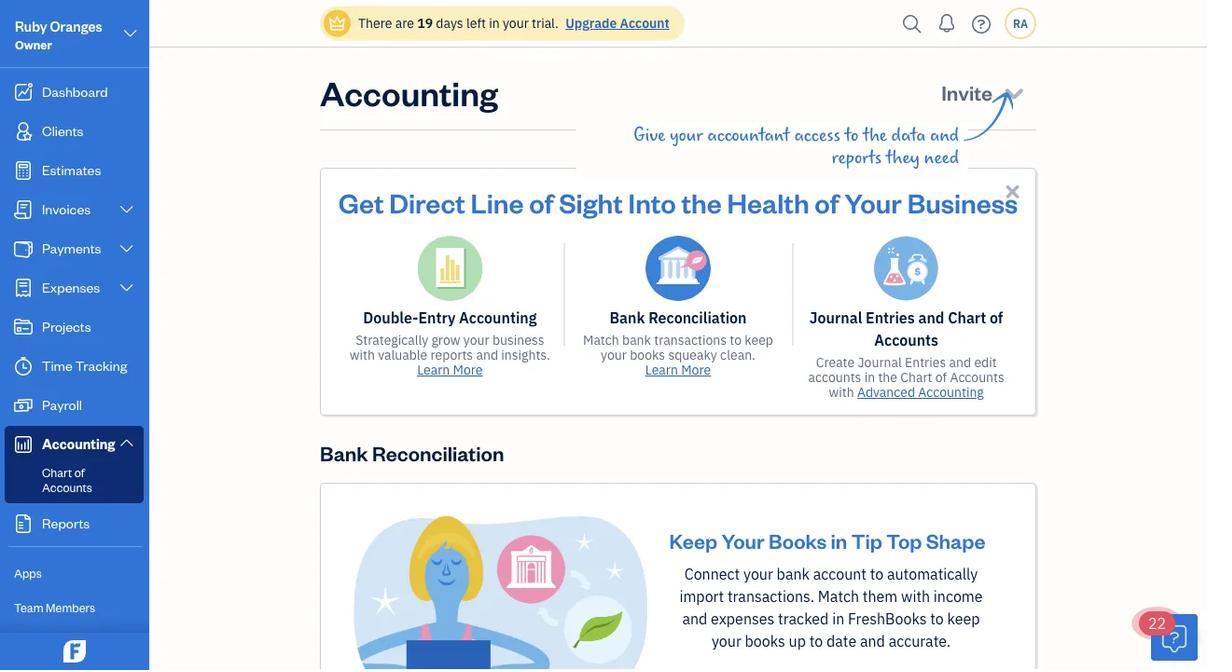 Task type: vqa. For each thing, say whether or not it's contained in the screenshot.
password
no



Task type: locate. For each thing, give the bounding box(es) containing it.
0 horizontal spatial chart
[[42, 465, 72, 480]]

1 horizontal spatial reports
[[832, 147, 882, 168]]

accounting up chart of accounts link
[[42, 435, 115, 453]]

0 vertical spatial reconciliation
[[649, 308, 747, 328]]

accounts down journal entries and chart of accounts on the right of the page
[[950, 369, 1005, 386]]

timer image
[[12, 357, 35, 376]]

reports inside double-entry accounting strategically grow your business with valuable reports and insights. learn more
[[431, 347, 473, 364]]

2 horizontal spatial accounts
[[950, 369, 1005, 386]]

import
[[680, 587, 724, 607]]

0 vertical spatial reports
[[832, 147, 882, 168]]

0 horizontal spatial reports
[[431, 347, 473, 364]]

2 more from the left
[[681, 362, 711, 379]]

of down accounting link
[[74, 465, 85, 480]]

ruby
[[15, 17, 47, 35]]

with inside create journal entries and edit accounts in the chart of accounts with
[[829, 384, 854, 401]]

freshbooks image
[[60, 641, 90, 663]]

business
[[907, 185, 1018, 220]]

to
[[845, 125, 859, 146], [730, 332, 742, 349], [870, 565, 884, 585], [930, 610, 944, 629], [810, 632, 823, 652]]

reports
[[832, 147, 882, 168], [431, 347, 473, 364]]

your inside give your accountant access to the data and reports they need
[[670, 125, 703, 146]]

of
[[529, 185, 554, 220], [815, 185, 839, 220], [990, 308, 1003, 328], [936, 369, 947, 386], [74, 465, 85, 480]]

1 horizontal spatial bank
[[777, 565, 810, 585]]

1 horizontal spatial your
[[845, 185, 902, 220]]

your up connect
[[722, 528, 765, 554]]

2 horizontal spatial chart
[[948, 308, 986, 328]]

entries
[[866, 308, 915, 328], [905, 354, 946, 371]]

1 vertical spatial journal
[[858, 354, 902, 371]]

1 horizontal spatial match
[[818, 587, 859, 607]]

expense image
[[12, 279, 35, 298]]

reports down access
[[832, 147, 882, 168]]

bank
[[610, 308, 645, 328], [320, 440, 368, 466]]

client image
[[12, 122, 35, 141]]

bank inside the bank reconciliation match bank transactions to keep your books squeaky clean. learn more
[[610, 308, 645, 328]]

payments link
[[5, 230, 144, 268]]

data
[[891, 125, 926, 146]]

match
[[583, 332, 619, 349], [818, 587, 859, 607]]

and down journal entries and chart of accounts image
[[918, 308, 945, 328]]

entry
[[418, 308, 456, 328]]

projects
[[42, 318, 91, 335]]

and down import
[[682, 610, 708, 629]]

time tracking link
[[5, 348, 144, 385]]

0 horizontal spatial with
[[350, 347, 375, 364]]

the left data
[[863, 125, 887, 146]]

upgrade account link
[[562, 14, 670, 32]]

journal entries and chart of accounts image
[[874, 236, 939, 301]]

learn
[[417, 362, 450, 379], [645, 362, 678, 379]]

0 horizontal spatial reconciliation
[[372, 440, 504, 466]]

chevron large down image for payments
[[118, 242, 135, 257]]

chevron large down image inside payments link
[[118, 242, 135, 257]]

2 vertical spatial the
[[878, 369, 898, 386]]

books
[[630, 347, 665, 364], [745, 632, 785, 652]]

2 vertical spatial chart
[[42, 465, 72, 480]]

your right give
[[670, 125, 703, 146]]

2 horizontal spatial with
[[901, 587, 930, 607]]

1 horizontal spatial bank
[[610, 308, 645, 328]]

1 vertical spatial with
[[829, 384, 854, 401]]

0 vertical spatial the
[[863, 125, 887, 146]]

bank up transactions.
[[777, 565, 810, 585]]

journal
[[810, 308, 862, 328], [858, 354, 902, 371]]

entries up advanced accounting
[[905, 354, 946, 371]]

your left trial.
[[503, 14, 529, 32]]

expenses
[[711, 610, 775, 629]]

in right accounts
[[865, 369, 875, 386]]

chart of accounts link
[[8, 462, 140, 499]]

accounts up create journal entries and edit accounts in the chart of accounts with
[[874, 331, 939, 350]]

match down account
[[818, 587, 859, 607]]

chevron large down image right "expenses"
[[118, 281, 135, 296]]

1 vertical spatial reconciliation
[[372, 440, 504, 466]]

access
[[794, 125, 841, 146]]

your right grow
[[463, 332, 489, 349]]

of up edit
[[990, 308, 1003, 328]]

with left valuable
[[350, 347, 375, 364]]

time tracking
[[42, 357, 127, 375]]

of inside the chart of accounts
[[74, 465, 85, 480]]

owner
[[15, 37, 52, 52]]

to inside the bank reconciliation match bank transactions to keep your books squeaky clean. learn more
[[730, 332, 742, 349]]

go to help image
[[967, 10, 996, 38]]

chevrondown image
[[1001, 79, 1027, 105]]

accounting up business
[[459, 308, 537, 328]]

1 horizontal spatial learn
[[645, 362, 678, 379]]

the down journal entries and chart of accounts on the right of the page
[[878, 369, 898, 386]]

1 vertical spatial chart
[[901, 369, 933, 386]]

ra
[[1013, 16, 1028, 31]]

0 horizontal spatial bank
[[320, 440, 368, 466]]

left
[[466, 14, 486, 32]]

with down create
[[829, 384, 854, 401]]

0 vertical spatial bank
[[622, 332, 651, 349]]

your left "transactions"
[[601, 347, 627, 364]]

0 vertical spatial keep
[[745, 332, 773, 349]]

and left edit
[[949, 354, 971, 371]]

accounting
[[320, 70, 498, 114], [459, 308, 537, 328], [918, 384, 984, 401], [42, 435, 115, 453]]

0 horizontal spatial bank
[[622, 332, 651, 349]]

chart down accounting link
[[42, 465, 72, 480]]

1 vertical spatial your
[[722, 528, 765, 554]]

your up transactions.
[[744, 565, 773, 585]]

they
[[886, 147, 920, 168]]

keep right squeaky at the bottom right
[[745, 332, 773, 349]]

chevron large down image
[[122, 22, 139, 45], [118, 202, 135, 217], [118, 242, 135, 257], [118, 281, 135, 296]]

keep
[[745, 332, 773, 349], [947, 610, 980, 629]]

the
[[863, 125, 887, 146], [682, 185, 722, 220], [878, 369, 898, 386]]

to right up
[[810, 632, 823, 652]]

in
[[489, 14, 500, 32], [865, 369, 875, 386], [831, 528, 847, 554], [832, 610, 845, 629]]

of right health
[[815, 185, 839, 220]]

0 vertical spatial chart
[[948, 308, 986, 328]]

journal inside create journal entries and edit accounts in the chart of accounts with
[[858, 354, 902, 371]]

0 vertical spatial bank
[[610, 308, 645, 328]]

1 vertical spatial entries
[[905, 354, 946, 371]]

1 more from the left
[[453, 362, 483, 379]]

accounts up the reports
[[42, 480, 92, 495]]

tracked
[[778, 610, 829, 629]]

more down "transactions"
[[681, 362, 711, 379]]

learn down "transactions"
[[645, 362, 678, 379]]

with inside double-entry accounting strategically grow your business with valuable reports and insights. learn more
[[350, 347, 375, 364]]

chevron large down image inside expenses link
[[118, 281, 135, 296]]

and inside journal entries and chart of accounts
[[918, 308, 945, 328]]

reports down entry
[[431, 347, 473, 364]]

invoice image
[[12, 201, 35, 219]]

1 vertical spatial accounts
[[950, 369, 1005, 386]]

0 vertical spatial entries
[[866, 308, 915, 328]]

2 vertical spatial with
[[901, 587, 930, 607]]

more inside double-entry accounting strategically grow your business with valuable reports and insights. learn more
[[453, 362, 483, 379]]

chart down journal entries and chart of accounts on the right of the page
[[901, 369, 933, 386]]

more down grow
[[453, 362, 483, 379]]

0 horizontal spatial more
[[453, 362, 483, 379]]

chevron large down image
[[118, 435, 135, 450]]

chart inside the chart of accounts
[[42, 465, 72, 480]]

to inside give your accountant access to the data and reports they need
[[845, 125, 859, 146]]

1 horizontal spatial keep
[[947, 610, 980, 629]]

to right access
[[845, 125, 859, 146]]

books down the expenses
[[745, 632, 785, 652]]

0 horizontal spatial match
[[583, 332, 619, 349]]

0 horizontal spatial keep
[[745, 332, 773, 349]]

1 horizontal spatial accounts
[[874, 331, 939, 350]]

and up need
[[930, 125, 959, 146]]

bank inside the bank reconciliation match bank transactions to keep your books squeaky clean. learn more
[[622, 332, 651, 349]]

connect your bank account to automatically import transactions. match them with income and expenses tracked in freshbooks to keep your books up to date and accurate.
[[680, 565, 983, 652]]

1 vertical spatial bank
[[320, 440, 368, 466]]

double-entry accounting strategically grow your business with valuable reports and insights. learn more
[[350, 308, 550, 379]]

reconciliation
[[649, 308, 747, 328], [372, 440, 504, 466]]

estimate image
[[12, 161, 35, 180]]

more
[[453, 362, 483, 379], [681, 362, 711, 379]]

0 horizontal spatial learn
[[417, 362, 450, 379]]

journal up create
[[810, 308, 862, 328]]

chart up edit
[[948, 308, 986, 328]]

the inside give your accountant access to the data and reports they need
[[863, 125, 887, 146]]

and left insights.
[[476, 347, 498, 364]]

0 horizontal spatial accounts
[[42, 480, 92, 495]]

grow
[[431, 332, 460, 349]]

entries down journal entries and chart of accounts image
[[866, 308, 915, 328]]

accounting inside double-entry accounting strategically grow your business with valuable reports and insights. learn more
[[459, 308, 537, 328]]

clients
[[42, 122, 84, 139]]

dashboard
[[42, 83, 108, 100]]

health
[[727, 185, 809, 220]]

expenses
[[42, 278, 100, 296]]

1 vertical spatial keep
[[947, 610, 980, 629]]

to right "transactions"
[[730, 332, 742, 349]]

bank reconciliation match bank transactions to keep your books squeaky clean. learn more
[[583, 308, 773, 379]]

in up the date
[[832, 610, 845, 629]]

1 horizontal spatial books
[[745, 632, 785, 652]]

bank
[[622, 332, 651, 349], [777, 565, 810, 585]]

reports inside give your accountant access to the data and reports they need
[[832, 147, 882, 168]]

the right the into
[[682, 185, 722, 220]]

books left squeaky at the bottom right
[[630, 347, 665, 364]]

and down freshbooks
[[860, 632, 885, 652]]

to up accurate.
[[930, 610, 944, 629]]

0 vertical spatial accounts
[[874, 331, 939, 350]]

learn down grow
[[417, 362, 450, 379]]

transactions
[[654, 332, 727, 349]]

2 learn from the left
[[645, 362, 678, 379]]

of left edit
[[936, 369, 947, 386]]

clients link
[[5, 113, 144, 150]]

chart image
[[12, 436, 35, 454]]

chevron large down image inside invoices link
[[118, 202, 135, 217]]

reports
[[42, 515, 90, 532]]

bank for bank reconciliation
[[320, 440, 368, 466]]

double-
[[363, 308, 418, 328]]

0 vertical spatial your
[[845, 185, 902, 220]]

apps
[[14, 566, 42, 581]]

chart of accounts
[[42, 465, 92, 495]]

accounts
[[874, 331, 939, 350], [950, 369, 1005, 386], [42, 480, 92, 495]]

reconciliation inside the bank reconciliation match bank transactions to keep your books squeaky clean. learn more
[[649, 308, 747, 328]]

create journal entries and edit accounts in the chart of accounts with
[[808, 354, 1005, 401]]

1 vertical spatial match
[[818, 587, 859, 607]]

money image
[[12, 397, 35, 415]]

keep down income
[[947, 610, 980, 629]]

reports link
[[5, 506, 144, 543]]

0 vertical spatial journal
[[810, 308, 862, 328]]

0 vertical spatial match
[[583, 332, 619, 349]]

1 horizontal spatial reconciliation
[[649, 308, 747, 328]]

resource center badge image
[[1151, 615, 1198, 661]]

and
[[930, 125, 959, 146], [918, 308, 945, 328], [476, 347, 498, 364], [949, 354, 971, 371], [682, 610, 708, 629], [860, 632, 885, 652]]

2 vertical spatial accounts
[[42, 480, 92, 495]]

with down automatically
[[901, 587, 930, 607]]

chevron large down image right invoices
[[118, 202, 135, 217]]

insights.
[[501, 347, 550, 364]]

0 vertical spatial with
[[350, 347, 375, 364]]

1 vertical spatial reports
[[431, 347, 473, 364]]

of inside create journal entries and edit accounts in the chart of accounts with
[[936, 369, 947, 386]]

0 vertical spatial books
[[630, 347, 665, 364]]

journal up advanced
[[858, 354, 902, 371]]

chevron large down image right payments
[[118, 242, 135, 257]]

give your accountant access to the data and reports they need
[[634, 125, 959, 168]]

1 vertical spatial books
[[745, 632, 785, 652]]

1 learn from the left
[[417, 362, 450, 379]]

your inside double-entry accounting strategically grow your business with valuable reports and insights. learn more
[[463, 332, 489, 349]]

1 horizontal spatial with
[[829, 384, 854, 401]]

1 vertical spatial bank
[[777, 565, 810, 585]]

bank left "transactions"
[[622, 332, 651, 349]]

your down they
[[845, 185, 902, 220]]

main element
[[0, 0, 196, 671]]

your
[[845, 185, 902, 220], [722, 528, 765, 554]]

1 horizontal spatial more
[[681, 362, 711, 379]]

1 horizontal spatial chart
[[901, 369, 933, 386]]

0 horizontal spatial books
[[630, 347, 665, 364]]

match right insights.
[[583, 332, 619, 349]]

1 vertical spatial the
[[682, 185, 722, 220]]



Task type: describe. For each thing, give the bounding box(es) containing it.
get
[[338, 185, 384, 220]]

days
[[436, 14, 463, 32]]

freshbooks
[[848, 610, 927, 629]]

in inside connect your bank account to automatically import transactions. match them with income and expenses tracked in freshbooks to keep your books up to date and accurate.
[[832, 610, 845, 629]]

crown image
[[327, 14, 347, 33]]

there
[[358, 14, 392, 32]]

of right line
[[529, 185, 554, 220]]

into
[[628, 185, 676, 220]]

keep
[[669, 528, 718, 554]]

and inside double-entry accounting strategically grow your business with valuable reports and insights. learn more
[[476, 347, 498, 364]]

members
[[46, 600, 95, 616]]

advanced accounting
[[857, 384, 984, 401]]

sight
[[559, 185, 623, 220]]

and inside create journal entries and edit accounts in the chart of accounts with
[[949, 354, 971, 371]]

double-entry accounting image
[[417, 236, 483, 301]]

bank for bank reconciliation match bank transactions to keep your books squeaky clean. learn more
[[610, 308, 645, 328]]

direct
[[389, 185, 465, 220]]

accounts inside create journal entries and edit accounts in the chart of accounts with
[[950, 369, 1005, 386]]

learn inside the bank reconciliation match bank transactions to keep your books squeaky clean. learn more
[[645, 362, 678, 379]]

payroll link
[[5, 387, 144, 425]]

apps link
[[5, 558, 144, 591]]

accounting inside main element
[[42, 435, 115, 453]]

team members link
[[5, 592, 144, 625]]

the inside create journal entries and edit accounts in the chart of accounts with
[[878, 369, 898, 386]]

in inside create journal entries and edit accounts in the chart of accounts with
[[865, 369, 875, 386]]

in left tip
[[831, 528, 847, 554]]

edit
[[974, 354, 997, 371]]

0 horizontal spatial your
[[722, 528, 765, 554]]

dashboard link
[[5, 74, 144, 111]]

chevron large down image for expenses
[[118, 281, 135, 296]]

expenses link
[[5, 270, 144, 307]]

projects link
[[5, 309, 144, 346]]

accurate.
[[889, 632, 951, 652]]

advanced
[[857, 384, 915, 401]]

accounting link
[[5, 426, 144, 462]]

to up them
[[870, 565, 884, 585]]

there are 19 days left in your trial. upgrade account
[[358, 14, 670, 32]]

entries inside journal entries and chart of accounts
[[866, 308, 915, 328]]

and inside give your accountant access to the data and reports they need
[[930, 125, 959, 146]]

oranges
[[50, 17, 102, 35]]

books inside the bank reconciliation match bank transactions to keep your books squeaky clean. learn more
[[630, 347, 665, 364]]

dashboard image
[[12, 83, 35, 102]]

estimates link
[[5, 152, 144, 189]]

bank reconciliation
[[320, 440, 504, 466]]

accounting down edit
[[918, 384, 984, 401]]

account
[[620, 14, 670, 32]]

22
[[1148, 614, 1166, 634]]

keep inside connect your bank account to automatically import transactions. match them with income and expenses tracked in freshbooks to keep your books up to date and accurate.
[[947, 610, 980, 629]]

payroll
[[42, 396, 82, 414]]

trial.
[[532, 14, 559, 32]]

invite button
[[932, 70, 1037, 115]]

learn inside double-entry accounting strategically grow your business with valuable reports and insights. learn more
[[417, 362, 450, 379]]

estimates
[[42, 161, 101, 179]]

transactions.
[[728, 587, 815, 607]]

books inside connect your bank account to automatically import transactions. match them with income and expenses tracked in freshbooks to keep your books up to date and accurate.
[[745, 632, 785, 652]]

invite
[[942, 79, 993, 105]]

up
[[789, 632, 806, 652]]

accounting down are
[[320, 70, 498, 114]]

with inside connect your bank account to automatically import transactions. match them with income and expenses tracked in freshbooks to keep your books up to date and accurate.
[[901, 587, 930, 607]]

chevron large down image for invoices
[[118, 202, 135, 217]]

connect
[[685, 565, 740, 585]]

journal inside journal entries and chart of accounts
[[810, 308, 862, 328]]

upgrade
[[566, 14, 617, 32]]

project image
[[12, 318, 35, 337]]

keep inside the bank reconciliation match bank transactions to keep your books squeaky clean. learn more
[[745, 332, 773, 349]]

your inside the bank reconciliation match bank transactions to keep your books squeaky clean. learn more
[[601, 347, 627, 364]]

clean.
[[720, 347, 756, 364]]

them
[[863, 587, 898, 607]]

keep your books in tip top shape
[[669, 528, 986, 554]]

notifications image
[[932, 5, 962, 42]]

squeaky
[[668, 347, 717, 364]]

automatically
[[887, 565, 978, 585]]

close image
[[1002, 181, 1023, 202]]

reconciliation for bank reconciliation match bank transactions to keep your books squeaky clean. learn more
[[649, 308, 747, 328]]

account
[[813, 565, 867, 585]]

search image
[[898, 10, 927, 38]]

bank inside connect your bank account to automatically import transactions. match them with income and expenses tracked in freshbooks to keep your books up to date and accurate.
[[777, 565, 810, 585]]

journal entries and chart of accounts
[[810, 308, 1003, 350]]

business
[[492, 332, 544, 349]]

tracking
[[75, 357, 127, 375]]

tip
[[851, 528, 883, 554]]

connect your bank account to begin matching your bank transactions image
[[351, 514, 649, 671]]

22 button
[[1139, 612, 1198, 661]]

team members
[[14, 600, 95, 616]]

entries inside create journal entries and edit accounts in the chart of accounts with
[[905, 354, 946, 371]]

date
[[827, 632, 857, 652]]

more inside the bank reconciliation match bank transactions to keep your books squeaky clean. learn more
[[681, 362, 711, 379]]

chart inside create journal entries and edit accounts in the chart of accounts with
[[901, 369, 933, 386]]

get direct line of sight into the health of your business
[[338, 185, 1018, 220]]

invoices link
[[5, 191, 144, 229]]

payment image
[[12, 240, 35, 258]]

your down the expenses
[[712, 632, 742, 652]]

top
[[887, 528, 922, 554]]

ra button
[[1005, 7, 1037, 39]]

line
[[471, 185, 524, 220]]

19
[[417, 14, 433, 32]]

match inside the bank reconciliation match bank transactions to keep your books squeaky clean. learn more
[[583, 332, 619, 349]]

shape
[[926, 528, 986, 554]]

time
[[42, 357, 73, 375]]

need
[[924, 147, 959, 168]]

are
[[395, 14, 414, 32]]

of inside journal entries and chart of accounts
[[990, 308, 1003, 328]]

accounts inside journal entries and chart of accounts
[[874, 331, 939, 350]]

payments
[[42, 239, 101, 257]]

in right left
[[489, 14, 500, 32]]

reconciliation for bank reconciliation
[[372, 440, 504, 466]]

accounts inside main element
[[42, 480, 92, 495]]

valuable
[[378, 347, 428, 364]]

report image
[[12, 515, 35, 534]]

give
[[634, 125, 665, 146]]

invoices
[[42, 200, 91, 218]]

strategically
[[356, 332, 428, 349]]

chevron large down image right oranges
[[122, 22, 139, 45]]

match inside connect your bank account to automatically import transactions. match them with income and expenses tracked in freshbooks to keep your books up to date and accurate.
[[818, 587, 859, 607]]

books
[[769, 528, 827, 554]]

income
[[934, 587, 983, 607]]

bank reconciliation image
[[646, 236, 711, 301]]

accounts
[[808, 369, 861, 386]]

team
[[14, 600, 43, 616]]

accountant
[[707, 125, 790, 146]]

create
[[816, 354, 855, 371]]

chart inside journal entries and chart of accounts
[[948, 308, 986, 328]]



